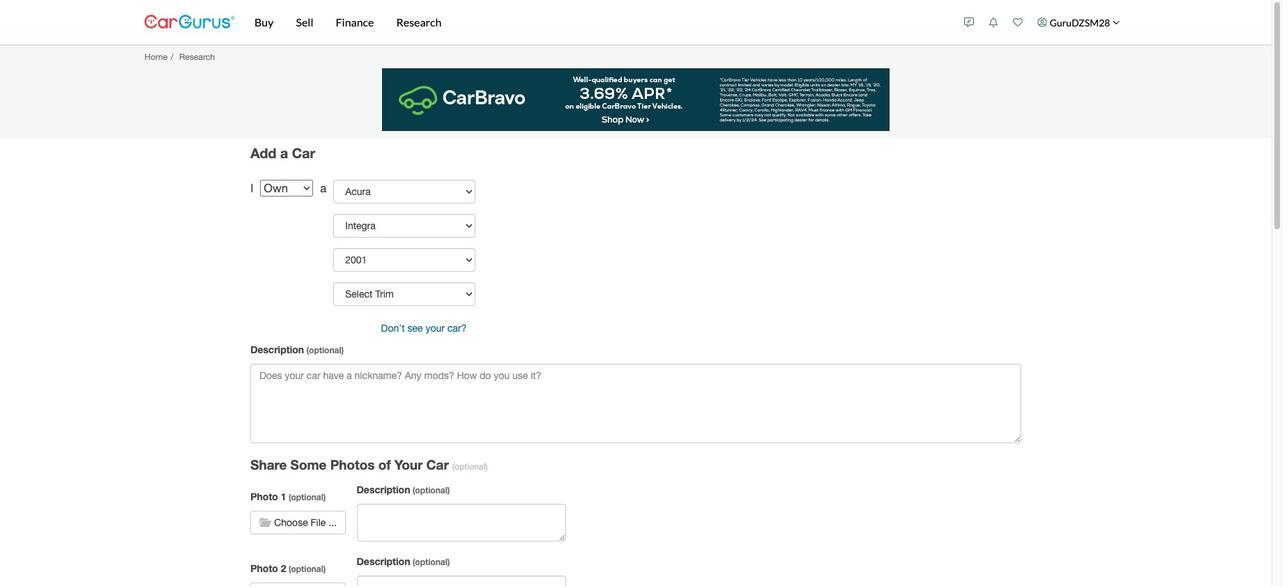Task type: describe. For each thing, give the bounding box(es) containing it.
chevron down image
[[1113, 19, 1120, 26]]

see
[[408, 323, 423, 334]]

saved cars image
[[1014, 17, 1023, 27]]

sell button
[[285, 0, 325, 45]]

photo for photo 1
[[251, 491, 278, 503]]

add a car review image
[[965, 17, 974, 27]]

photo 1 (optional)
[[251, 491, 326, 503]]

your
[[426, 323, 445, 334]]

0 vertical spatial description
[[251, 344, 304, 356]]

don't see your car?
[[381, 323, 467, 334]]

choose
[[274, 517, 308, 529]]

car?
[[448, 323, 467, 334]]

buy button
[[243, 0, 285, 45]]

description (optional) for photo 1
[[357, 484, 450, 496]]

add
[[251, 145, 277, 161]]

/
[[171, 51, 174, 62]]

don't see your car? link
[[372, 317, 476, 340]]

user icon image
[[1038, 17, 1048, 27]]

0 horizontal spatial car
[[292, 145, 315, 161]]

research link
[[179, 51, 215, 62]]

finance button
[[325, 0, 385, 45]]

gurudzsm28 button
[[1031, 3, 1128, 42]]

research inside dropdown button
[[396, 15, 442, 29]]

home link
[[145, 51, 168, 62]]

advertisement region
[[382, 68, 890, 131]]

choose file ... button
[[251, 511, 346, 535]]



Task type: locate. For each thing, give the bounding box(es) containing it.
some
[[291, 458, 327, 473]]

photo 2 (optional)
[[251, 563, 326, 575]]

cargurus logo homepage link link
[[144, 2, 235, 42]]

your
[[395, 458, 423, 473]]

research
[[396, 15, 442, 29], [179, 51, 215, 62]]

home
[[145, 51, 168, 62]]

photo for photo 2
[[251, 563, 278, 575]]

0 vertical spatial car
[[292, 145, 315, 161]]

None text field
[[357, 504, 566, 542]]

(optional)
[[307, 345, 344, 356], [453, 462, 488, 472], [413, 485, 450, 496], [289, 492, 326, 503], [413, 557, 450, 568], [289, 564, 326, 575]]

0 horizontal spatial a
[[280, 145, 288, 161]]

description for 2
[[357, 556, 410, 568]]

1 vertical spatial description
[[357, 484, 410, 496]]

menu bar
[[235, 0, 957, 45]]

1 vertical spatial research
[[179, 51, 215, 62]]

description for 1
[[357, 484, 410, 496]]

1 vertical spatial description (optional)
[[357, 484, 450, 496]]

1
[[281, 491, 286, 503]]

open notifications image
[[989, 17, 999, 27]]

cargurus logo homepage link image
[[144, 2, 235, 42]]

description (optional) for photo 2
[[357, 556, 450, 568]]

(optional) inside photo 2 (optional)
[[289, 564, 326, 575]]

menu bar containing buy
[[235, 0, 957, 45]]

research right "/"
[[179, 51, 215, 62]]

file
[[311, 517, 326, 529]]

1 horizontal spatial car
[[427, 458, 449, 473]]

sell
[[296, 15, 314, 29]]

share some photos of your car (optional)
[[251, 458, 488, 473]]

a
[[280, 145, 288, 161], [320, 181, 327, 195]]

2 photo from the top
[[251, 563, 278, 575]]

add a car
[[251, 145, 315, 161]]

...
[[329, 517, 337, 529]]

car right add
[[292, 145, 315, 161]]

1 photo from the top
[[251, 491, 278, 503]]

description
[[251, 344, 304, 356], [357, 484, 410, 496], [357, 556, 410, 568]]

home / research
[[145, 51, 215, 62]]

photos
[[330, 458, 375, 473]]

2
[[281, 563, 286, 575]]

finance
[[336, 15, 374, 29]]

0 horizontal spatial research
[[179, 51, 215, 62]]

research button
[[385, 0, 453, 45]]

1 vertical spatial a
[[320, 181, 327, 195]]

of
[[378, 458, 391, 473]]

1 horizontal spatial research
[[396, 15, 442, 29]]

research right finance
[[396, 15, 442, 29]]

i
[[251, 181, 254, 195]]

gurudzsm28 menu
[[957, 3, 1128, 42]]

photo
[[251, 491, 278, 503], [251, 563, 278, 575]]

(optional) inside share some photos of your car (optional)
[[453, 462, 488, 472]]

None text field
[[251, 364, 1022, 444]]

2 vertical spatial description
[[357, 556, 410, 568]]

1 vertical spatial car
[[427, 458, 449, 473]]

photo left the 2
[[251, 563, 278, 575]]

car right your
[[427, 458, 449, 473]]

car
[[292, 145, 315, 161], [427, 458, 449, 473]]

description (optional)
[[251, 344, 344, 356], [357, 484, 450, 496], [357, 556, 450, 568]]

don't
[[381, 323, 405, 334]]

gurudzsm28
[[1050, 16, 1111, 28]]

photo left the 1
[[251, 491, 278, 503]]

0 vertical spatial a
[[280, 145, 288, 161]]

(optional) inside photo 1 (optional)
[[289, 492, 326, 503]]

share
[[251, 458, 287, 473]]

1 vertical spatial photo
[[251, 563, 278, 575]]

0 vertical spatial description (optional)
[[251, 344, 344, 356]]

0 vertical spatial photo
[[251, 491, 278, 503]]

choose file ...
[[274, 517, 337, 529]]

buy
[[255, 15, 274, 29]]

2 vertical spatial description (optional)
[[357, 556, 450, 568]]

1 horizontal spatial a
[[320, 181, 327, 195]]

0 vertical spatial research
[[396, 15, 442, 29]]



Task type: vqa. For each thing, say whether or not it's contained in the screenshot.
the companies to the right
no



